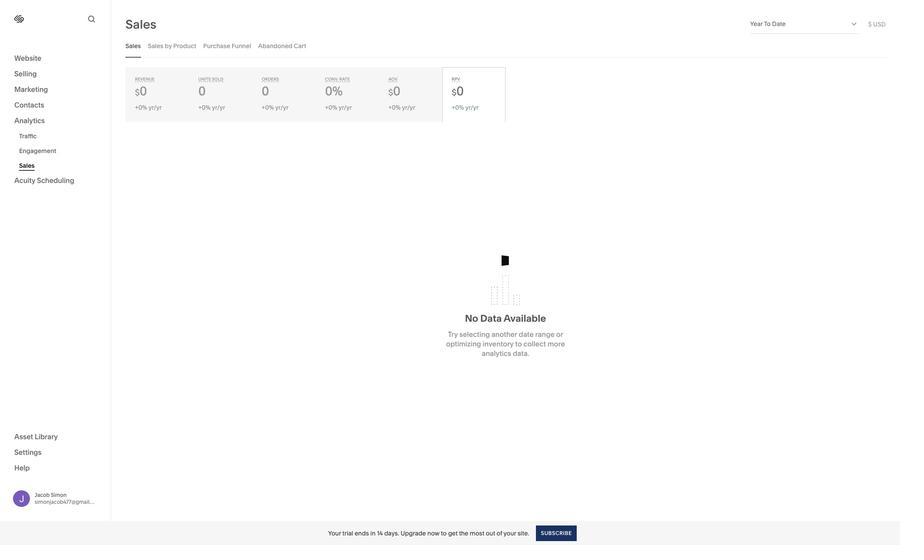 Task type: locate. For each thing, give the bounding box(es) containing it.
0% yr/yr down aov
[[392, 104, 415, 112]]

optimizing
[[446, 340, 481, 349]]

to inside the try selecting another date range or optimizing inventory to collect more analytics data.
[[515, 340, 522, 349]]

$ for aov
[[389, 88, 393, 98]]

rpv
[[452, 77, 460, 82]]

asset library link
[[14, 432, 96, 443]]

0 down aov
[[393, 84, 401, 99]]

no data available
[[465, 313, 546, 325]]

2 0% yr/yr from the left
[[329, 104, 352, 112]]

1 vertical spatial to
[[441, 530, 447, 538]]

yr/yr
[[149, 104, 162, 112], [212, 104, 225, 112], [275, 104, 289, 112], [339, 104, 352, 112], [402, 104, 415, 112], [465, 104, 479, 112]]

6 yr/yr from the left
[[465, 104, 479, 112]]

orders
[[262, 77, 279, 82]]

to up data. at right bottom
[[515, 340, 522, 349]]

1 0 from the left
[[140, 84, 147, 99]]

date
[[772, 20, 786, 28]]

no
[[465, 313, 478, 325]]

$ down revenue
[[135, 88, 140, 98]]

year to date button
[[750, 14, 859, 33]]

collect
[[524, 340, 546, 349]]

to left "get"
[[441, 530, 447, 538]]

0% yr/yr
[[138, 104, 162, 112], [329, 104, 352, 112], [392, 104, 415, 112], [455, 104, 479, 112]]

1 0% yr/yr from the left
[[138, 104, 162, 112]]

abandoned
[[258, 42, 292, 50]]

4 yr/yr from the left
[[339, 104, 352, 112]]

website
[[14, 54, 41, 63]]

try
[[448, 330, 458, 339]]

0% down conv.
[[325, 84, 343, 99]]

abandoned cart button
[[258, 34, 306, 58]]

$ usd
[[868, 20, 886, 28]]

acuity
[[14, 176, 35, 185]]

selling
[[14, 69, 37, 78]]

$ left usd
[[868, 20, 872, 28]]

4 0 from the left
[[393, 84, 401, 99]]

0% yr/yr down revenue
[[138, 104, 162, 112]]

your
[[328, 530, 341, 538]]

$ 0 for rpv
[[452, 84, 464, 99]]

scheduling
[[37, 176, 74, 185]]

0% yr/yr down conv. rate 0%
[[329, 104, 352, 112]]

$ down rpv
[[452, 88, 457, 98]]

funnel
[[232, 42, 251, 50]]

contacts
[[14, 101, 44, 109]]

settings link
[[14, 448, 96, 458]]

available
[[504, 313, 546, 325]]

0%
[[325, 84, 343, 99], [138, 104, 147, 112], [202, 104, 211, 112], [265, 104, 274, 112], [329, 104, 337, 112], [392, 104, 401, 112], [455, 104, 464, 112]]

0 inside orders 0 0% yr/yr
[[262, 84, 269, 99]]

yr/yr for aov
[[402, 104, 415, 112]]

1 yr/yr from the left
[[149, 104, 162, 112]]

more
[[548, 340, 565, 349]]

units sold 0 0% yr/yr
[[198, 77, 225, 112]]

$ for revenue
[[135, 88, 140, 98]]

ends
[[355, 530, 369, 538]]

0 down rpv
[[457, 84, 464, 99]]

help
[[14, 464, 30, 473]]

0% yr/yr down rpv
[[455, 104, 479, 112]]

yr/yr for rpv
[[465, 104, 479, 112]]

0 down revenue
[[140, 84, 147, 99]]

5 yr/yr from the left
[[402, 104, 415, 112]]

0% down aov
[[392, 104, 401, 112]]

your trial ends in 14 days. upgrade now to get the most out of your site.
[[328, 530, 529, 538]]

$ 0 for revenue
[[135, 84, 147, 99]]

1 $ 0 from the left
[[135, 84, 147, 99]]

0% down the units
[[202, 104, 211, 112]]

selling link
[[14, 69, 96, 79]]

to
[[515, 340, 522, 349], [441, 530, 447, 538]]

0% inside units sold 0 0% yr/yr
[[202, 104, 211, 112]]

0 horizontal spatial $ 0
[[135, 84, 147, 99]]

purchase funnel
[[203, 42, 251, 50]]

$ 0
[[135, 84, 147, 99], [389, 84, 401, 99], [452, 84, 464, 99]]

another
[[492, 330, 517, 339]]

$
[[868, 20, 872, 28], [135, 88, 140, 98], [389, 88, 393, 98], [452, 88, 457, 98]]

2 yr/yr from the left
[[212, 104, 225, 112]]

sales
[[125, 17, 156, 31], [125, 42, 141, 50], [148, 42, 163, 50], [19, 162, 35, 170]]

or
[[556, 330, 563, 339]]

sales link
[[19, 158, 101, 173]]

$ 0 down aov
[[389, 84, 401, 99]]

4 0% yr/yr from the left
[[455, 104, 479, 112]]

14
[[377, 530, 383, 538]]

by
[[165, 42, 172, 50]]

tab list containing sales
[[125, 34, 886, 58]]

conv. rate 0%
[[325, 77, 350, 99]]

traffic
[[19, 132, 37, 140]]

3 yr/yr from the left
[[275, 104, 289, 112]]

5 0 from the left
[[457, 84, 464, 99]]

conv.
[[325, 77, 338, 82]]

1 horizontal spatial to
[[515, 340, 522, 349]]

3 0% yr/yr from the left
[[392, 104, 415, 112]]

data.
[[513, 349, 529, 358]]

2 0 from the left
[[198, 84, 206, 99]]

0% down conv. rate 0%
[[329, 104, 337, 112]]

revenue
[[135, 77, 155, 82]]

library
[[35, 433, 58, 441]]

asset
[[14, 433, 33, 441]]

0 vertical spatial to
[[515, 340, 522, 349]]

2 horizontal spatial $ 0
[[452, 84, 464, 99]]

0 down orders
[[262, 84, 269, 99]]

0
[[140, 84, 147, 99], [198, 84, 206, 99], [262, 84, 269, 99], [393, 84, 401, 99], [457, 84, 464, 99]]

asset library
[[14, 433, 58, 441]]

0% down orders
[[265, 104, 274, 112]]

yr/yr for revenue
[[149, 104, 162, 112]]

$ 0 down revenue
[[135, 84, 147, 99]]

0 horizontal spatial to
[[441, 530, 447, 538]]

3 0 from the left
[[262, 84, 269, 99]]

0 down the units
[[198, 84, 206, 99]]

$ down aov
[[389, 88, 393, 98]]

$ 0 for aov
[[389, 84, 401, 99]]

yr/yr inside units sold 0 0% yr/yr
[[212, 104, 225, 112]]

tab list
[[125, 34, 886, 58]]

$ 0 down rpv
[[452, 84, 464, 99]]

3 $ 0 from the left
[[452, 84, 464, 99]]

sold
[[212, 77, 223, 82]]

2 $ 0 from the left
[[389, 84, 401, 99]]

year
[[750, 20, 763, 28]]

1 horizontal spatial $ 0
[[389, 84, 401, 99]]



Task type: describe. For each thing, give the bounding box(es) containing it.
simonjacob477@gmail.com
[[35, 499, 102, 506]]

try selecting another date range or optimizing inventory to collect more analytics data.
[[446, 330, 565, 358]]

jacob
[[35, 492, 50, 499]]

in
[[370, 530, 376, 538]]

0 for aov
[[393, 84, 401, 99]]

sales inside sales by product button
[[148, 42, 163, 50]]

analytics
[[482, 349, 511, 358]]

upgrade
[[401, 530, 426, 538]]

analytics
[[14, 116, 45, 125]]

to
[[764, 20, 771, 28]]

range
[[535, 330, 555, 339]]

most
[[470, 530, 484, 538]]

0% inside orders 0 0% yr/yr
[[265, 104, 274, 112]]

simon
[[51, 492, 67, 499]]

0% yr/yr for rpv
[[455, 104, 479, 112]]

purchase
[[203, 42, 230, 50]]

help link
[[14, 463, 30, 473]]

yr/yr inside orders 0 0% yr/yr
[[275, 104, 289, 112]]

orders 0 0% yr/yr
[[262, 77, 289, 112]]

selecting
[[459, 330, 490, 339]]

purchase funnel button
[[203, 34, 251, 58]]

rate
[[339, 77, 350, 82]]

jacob simon simonjacob477@gmail.com
[[35, 492, 102, 506]]

sales by product
[[148, 42, 196, 50]]

units
[[198, 77, 211, 82]]

out
[[486, 530, 495, 538]]

engagement link
[[19, 144, 101, 158]]

your
[[504, 530, 516, 538]]

of
[[497, 530, 502, 538]]

site.
[[518, 530, 529, 538]]

year to date
[[750, 20, 786, 28]]

sales inside sales link
[[19, 162, 35, 170]]

days.
[[384, 530, 399, 538]]

inventory
[[483, 340, 514, 349]]

website link
[[14, 53, 96, 64]]

0 for revenue
[[140, 84, 147, 99]]

0% down revenue
[[138, 104, 147, 112]]

engagement
[[19, 147, 56, 155]]

contacts link
[[14, 100, 96, 111]]

date
[[519, 330, 534, 339]]

0% yr/yr for aov
[[392, 104, 415, 112]]

0% inside conv. rate 0%
[[325, 84, 343, 99]]

0 for rpv
[[457, 84, 464, 99]]

now
[[427, 530, 440, 538]]

0% yr/yr for conv. rate
[[329, 104, 352, 112]]

the
[[459, 530, 469, 538]]

marketing link
[[14, 85, 96, 95]]

usd
[[873, 20, 886, 28]]

data
[[480, 313, 502, 325]]

aov
[[389, 77, 398, 82]]

sales by product button
[[148, 34, 196, 58]]

sales button
[[125, 34, 141, 58]]

0 inside units sold 0 0% yr/yr
[[198, 84, 206, 99]]

get
[[448, 530, 458, 538]]

acuity scheduling
[[14, 176, 74, 185]]

acuity scheduling link
[[14, 176, 96, 186]]

0% yr/yr for revenue
[[138, 104, 162, 112]]

to for now
[[441, 530, 447, 538]]

yr/yr for conv. rate
[[339, 104, 352, 112]]

abandoned cart
[[258, 42, 306, 50]]

marketing
[[14, 85, 48, 94]]

settings
[[14, 448, 42, 457]]

analytics link
[[14, 116, 96, 126]]

0% down rpv
[[455, 104, 464, 112]]

trial
[[343, 530, 353, 538]]

to for inventory
[[515, 340, 522, 349]]

subscribe
[[541, 530, 572, 537]]

subscribe button
[[536, 526, 577, 542]]

cart
[[294, 42, 306, 50]]

$ for rpv
[[452, 88, 457, 98]]

traffic link
[[19, 129, 101, 144]]

product
[[173, 42, 196, 50]]



Task type: vqa. For each thing, say whether or not it's contained in the screenshot.
AOV
yes



